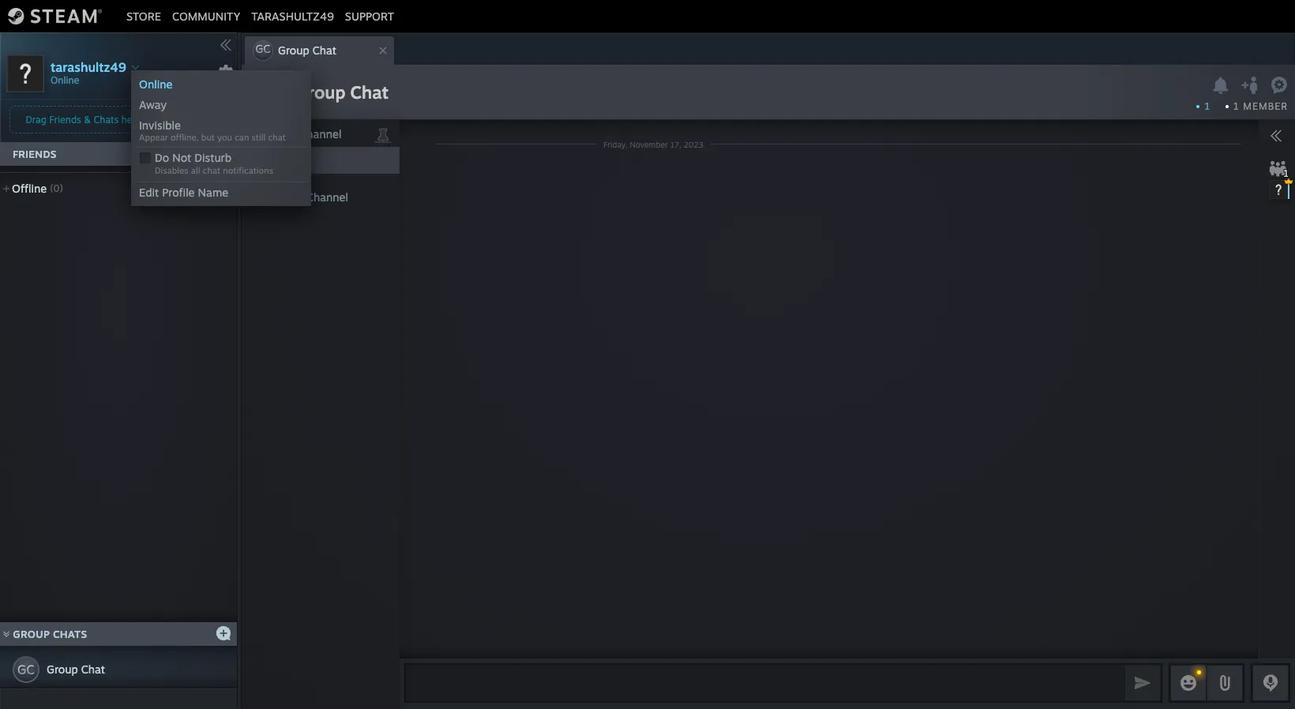 Task type: vqa. For each thing, say whether or not it's contained in the screenshot.
"LEGAL" link
no



Task type: locate. For each thing, give the bounding box(es) containing it.
channel for add voice channel
[[306, 190, 349, 204]]

gc up text
[[252, 79, 287, 111]]

group chat down group chats
[[47, 663, 105, 676]]

chat inside gc group chat
[[313, 43, 337, 57]]

channel right text
[[300, 127, 342, 141]]

friends down drag
[[13, 148, 57, 160]]

tarashultz49 up gc group chat
[[252, 9, 334, 23]]

profile
[[162, 186, 195, 199]]

but
[[201, 132, 215, 143]]

2 add from the top
[[251, 190, 272, 204]]

voice
[[275, 190, 303, 204]]

1 vertical spatial channel
[[306, 190, 349, 204]]

1 horizontal spatial group chat
[[296, 81, 389, 103]]

17,
[[671, 139, 682, 149]]

november
[[630, 139, 668, 149]]

support
[[345, 9, 394, 23]]

0 vertical spatial tarashultz49
[[252, 9, 334, 23]]

add text channel
[[251, 127, 342, 141]]

member
[[1244, 100, 1289, 112]]

chats
[[94, 114, 119, 126], [53, 628, 87, 641]]

1 vertical spatial friends
[[13, 148, 57, 160]]

0 vertical spatial chat
[[313, 43, 337, 57]]

channel right voice
[[306, 190, 349, 204]]

add for add text channel
[[251, 127, 272, 141]]

all
[[191, 165, 200, 176]]

channel
[[300, 127, 342, 141], [306, 190, 349, 204]]

1 add from the top
[[251, 127, 272, 141]]

1 horizontal spatial 1
[[1234, 100, 1240, 112]]

0 vertical spatial add
[[251, 127, 272, 141]]

online away invisible appear offline, but you can still chat
[[139, 77, 286, 143]]

text
[[275, 127, 296, 141]]

1 horizontal spatial chat
[[313, 43, 337, 57]]

close this tab image
[[375, 46, 391, 55]]

gc down collapse chats list "image"
[[17, 662, 35, 678]]

friday,
[[604, 139, 628, 149]]

chat down the close this tab icon
[[351, 81, 389, 103]]

chat down the 'tarashultz49' link
[[313, 43, 337, 57]]

group chat
[[296, 81, 389, 103], [47, 663, 105, 676]]

chat down the disturb
[[203, 165, 221, 176]]

0 horizontal spatial 1
[[1205, 100, 1211, 112]]

add left voice
[[251, 190, 272, 204]]

0 vertical spatial channel
[[300, 127, 342, 141]]

you
[[217, 132, 232, 143]]

1 vertical spatial group chat
[[47, 663, 105, 676]]

gc
[[256, 42, 271, 55], [252, 79, 287, 111], [17, 662, 35, 678]]

chat
[[268, 132, 286, 143], [203, 165, 221, 176]]

group inside gc group chat
[[278, 43, 310, 57]]

1 1 from the left
[[1205, 100, 1211, 112]]

community
[[172, 9, 240, 23]]

1 left the 1 member
[[1205, 100, 1211, 112]]

0 horizontal spatial group chat
[[47, 663, 105, 676]]

1 vertical spatial tarashultz49
[[51, 59, 126, 75]]

appear
[[139, 132, 168, 143]]

1 vertical spatial chat
[[203, 165, 221, 176]]

do not disturb
[[155, 151, 232, 164]]

offline
[[12, 182, 47, 195]]

0 horizontal spatial chats
[[53, 628, 87, 641]]

0 vertical spatial chat
[[268, 132, 286, 143]]

None text field
[[405, 664, 1122, 703]]

name
[[198, 186, 229, 199]]

0 vertical spatial group chat
[[296, 81, 389, 103]]

1 vertical spatial add
[[251, 190, 272, 204]]

do
[[155, 151, 169, 164]]

1 left member
[[1234, 100, 1240, 112]]

gc group chat
[[256, 42, 337, 57]]

add
[[251, 127, 272, 141], [251, 190, 272, 204]]

1
[[1205, 100, 1211, 112], [1234, 100, 1240, 112]]

1 vertical spatial gc
[[252, 79, 287, 111]]

&
[[84, 114, 91, 126]]

gc inside gc group chat
[[256, 42, 271, 55]]

chat right "still"
[[268, 132, 286, 143]]

manage friends list settings image
[[218, 64, 234, 80]]

edit profile name
[[139, 186, 229, 199]]

2 1 from the left
[[1234, 100, 1240, 112]]

friends left &
[[49, 114, 81, 126]]

chats right collapse chats list "image"
[[53, 628, 87, 641]]

here
[[121, 114, 141, 126]]

2 vertical spatial chat
[[81, 663, 105, 676]]

group
[[278, 43, 310, 57], [296, 81, 346, 103], [13, 628, 50, 641], [47, 663, 78, 676]]

for
[[144, 114, 156, 126]]

0 horizontal spatial chat
[[81, 663, 105, 676]]

drag friends & chats here for easy access
[[26, 114, 211, 126]]

chat inside online away invisible appear offline, but you can still chat
[[268, 132, 286, 143]]

store
[[126, 9, 161, 23]]

store link
[[121, 9, 167, 23]]

still
[[252, 132, 266, 143]]

friends
[[49, 114, 81, 126], [13, 148, 57, 160]]

chat
[[313, 43, 337, 57], [351, 81, 389, 103], [81, 663, 105, 676]]

2 horizontal spatial chat
[[351, 81, 389, 103]]

support link
[[340, 9, 400, 23]]

chats right &
[[94, 114, 119, 126]]

group chat down the close this tab icon
[[296, 81, 389, 103]]

invisible
[[139, 119, 181, 132]]

gc down the 'tarashultz49' link
[[256, 42, 271, 55]]

disables
[[155, 165, 189, 176]]

chat down group chats
[[81, 663, 105, 676]]

tarashultz49
[[252, 9, 334, 23], [51, 59, 126, 75]]

0 vertical spatial chats
[[94, 114, 119, 126]]

2023
[[684, 139, 704, 149]]

add voice channel
[[251, 190, 349, 204]]

tarashultz49 up &
[[51, 59, 126, 75]]

1 horizontal spatial chat
[[268, 132, 286, 143]]

add for add voice channel
[[251, 190, 272, 204]]

0 vertical spatial gc
[[256, 42, 271, 55]]

add right can on the left top
[[251, 127, 272, 141]]



Task type: describe. For each thing, give the bounding box(es) containing it.
disturb
[[195, 151, 232, 164]]

0 horizontal spatial chat
[[203, 165, 221, 176]]

1 vertical spatial chats
[[53, 628, 87, 641]]

channel for add text channel
[[300, 127, 342, 141]]

0 horizontal spatial tarashultz49
[[51, 59, 126, 75]]

easy
[[159, 114, 179, 126]]

1 horizontal spatial chats
[[94, 114, 119, 126]]

group chats
[[13, 628, 87, 641]]

1 member
[[1234, 100, 1289, 112]]

manage notification settings image
[[1211, 77, 1232, 94]]

notifications
[[223, 165, 273, 176]]

not
[[172, 151, 191, 164]]

community link
[[167, 9, 246, 23]]

0 vertical spatial friends
[[49, 114, 81, 126]]

create a group chat image
[[216, 625, 232, 641]]

1 horizontal spatial tarashultz49
[[252, 9, 334, 23]]

invite a friend to this group chat image
[[1241, 75, 1262, 95]]

send special image
[[1216, 674, 1235, 693]]

disables all chat notifications
[[155, 165, 273, 176]]

away
[[139, 98, 167, 111]]

online
[[139, 77, 173, 91]]

collapse chats list image
[[0, 631, 18, 638]]

home
[[272, 153, 303, 166]]

search my friends list image
[[191, 146, 205, 160]]

1 vertical spatial chat
[[351, 81, 389, 103]]

2 vertical spatial gc
[[17, 662, 35, 678]]

offline,
[[171, 132, 199, 143]]

tarashultz49 link
[[246, 9, 340, 23]]

edit
[[139, 186, 159, 199]]

can
[[235, 132, 249, 143]]

access
[[182, 114, 211, 126]]

friday, november 17, 2023
[[604, 139, 704, 149]]

1 for 1 member
[[1234, 100, 1240, 112]]

unpin channel list image
[[373, 123, 394, 144]]

1 for 1
[[1205, 100, 1211, 112]]

expand member list image
[[1271, 130, 1283, 142]]

add a friend image
[[215, 145, 232, 162]]

drag
[[26, 114, 46, 126]]

manage group chat settings image
[[1271, 77, 1292, 97]]

submit image
[[1133, 673, 1154, 693]]



